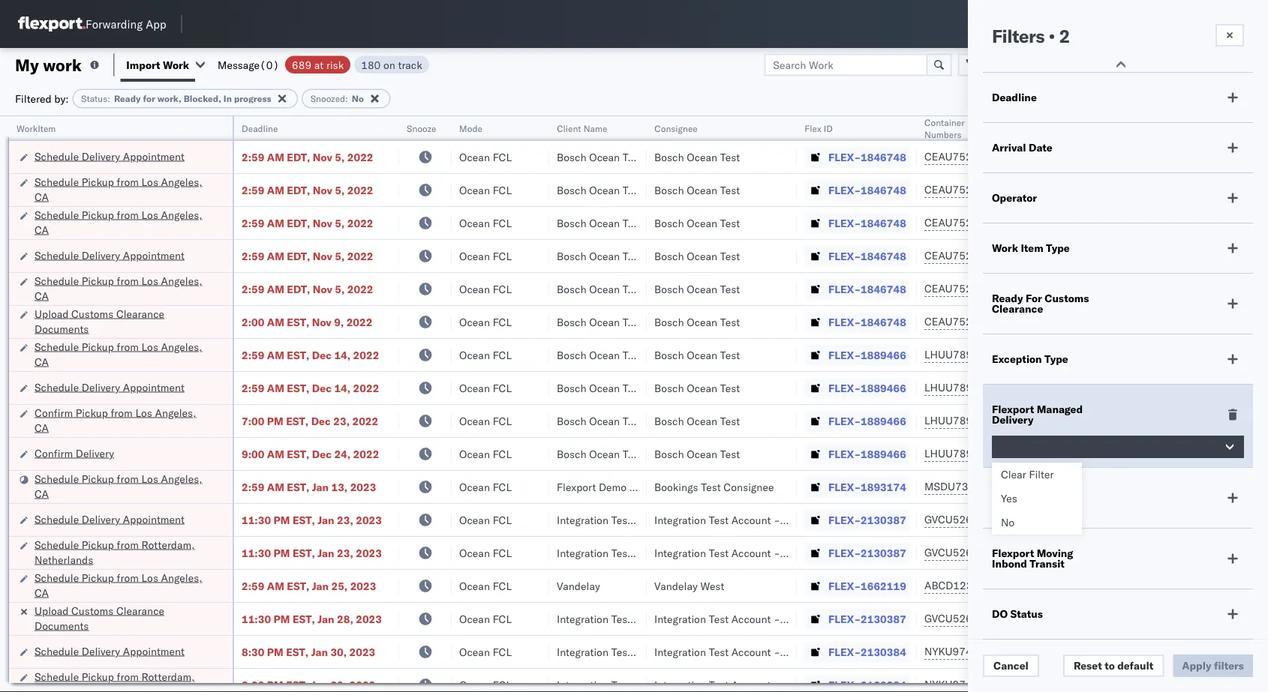 Task type: vqa. For each thing, say whether or not it's contained in the screenshot.
time for list box at right containing All time
no



Task type: locate. For each thing, give the bounding box(es) containing it.
0 vertical spatial omkar
[[1210, 216, 1241, 230]]

0 horizontal spatial vandelay
[[557, 580, 600, 593]]

from for fifth schedule pickup from los angeles, ca link from the bottom
[[117, 208, 139, 221]]

from for 3rd schedule pickup from los angeles, ca link from the bottom of the page
[[117, 340, 139, 353]]

pickup for first schedule pickup from los angeles, ca button from the bottom
[[82, 571, 114, 585]]

schedule pickup from rotterdam, netherlands button
[[35, 538, 213, 569], [35, 670, 213, 693]]

11:30 pm est, jan 23, 2023 down 2:59 am est, jan 13, 2023 at the bottom of page
[[242, 514, 382, 527]]

2130387 down 1893174
[[861, 514, 906, 527]]

1 flex-1889466 from the top
[[828, 349, 906, 362]]

1889466 for confirm pickup from los angeles, ca
[[861, 415, 906, 428]]

2:59 am edt, nov 5, 2022 for 4th schedule pickup from los angeles, ca button from the bottom
[[242, 283, 373, 296]]

flexport left the "managed"
[[992, 403, 1034, 416]]

9 2:59 from the top
[[242, 580, 264, 593]]

flexport inside the flexport moving inbond transit
[[992, 547, 1034, 560]]

2 rotterdam, from the top
[[141, 670, 195, 684]]

ca for fifth schedule pickup from los angeles, ca link from the bottom
[[35, 223, 49, 236]]

upload customs clearance documents inside button
[[35, 307, 164, 335]]

consignee inside consignee button
[[654, 123, 697, 134]]

0 vertical spatial status
[[81, 93, 107, 104]]

0 vertical spatial flex-2130387
[[828, 514, 906, 527]]

6 ceau7522281, hlxu6269489, hlxu8034992 from the top
[[924, 315, 1157, 328]]

pickup for 11:30 pm est, jan 23, 2023's schedule pickup from rotterdam, netherlands button
[[82, 538, 114, 551]]

4 ceau7522281, from the top
[[924, 249, 1001, 262]]

resize handle column header for container numbers
[[996, 116, 1014, 693]]

hlxu6269489, down for
[[1004, 315, 1081, 328]]

import work
[[126, 58, 189, 71]]

1 vertical spatial netherlands
[[35, 685, 93, 693]]

0 horizontal spatial import
[[126, 58, 160, 71]]

1 vertical spatial nyku9743990
[[924, 678, 998, 691]]

flex-2130387
[[828, 514, 906, 527], [828, 547, 906, 560], [828, 613, 906, 626]]

0 vertical spatial upload
[[35, 307, 69, 320]]

1 vertical spatial 14,
[[334, 382, 351, 395]]

2 schedule delivery appointment button from the top
[[35, 248, 185, 264]]

managed
[[1037, 403, 1083, 416]]

from for schedule pickup from rotterdam, netherlands link corresponding to 8:30
[[117, 670, 139, 684]]

clearance inside ready for customs clearance
[[992, 302, 1043, 316]]

hlxu6269489, down item
[[1004, 282, 1081, 295]]

deadline down progress
[[242, 123, 278, 134]]

0 horizontal spatial numbers
[[924, 129, 962, 140]]

reset
[[1074, 660, 1102, 673]]

1 schedule delivery appointment link from the top
[[35, 149, 185, 164]]

schedule delivery appointment
[[35, 150, 185, 163], [35, 249, 185, 262], [35, 381, 185, 394], [35, 513, 185, 526], [35, 645, 185, 658]]

los for first schedule pickup from los angeles, ca button from the bottom
[[141, 571, 158, 585]]

maeu9408431 down --
[[1022, 613, 1098, 626]]

import down filter
[[1037, 486, 1071, 499]]

0 vertical spatial 30,
[[330, 646, 347, 659]]

numbers right mbl/mawb
[[1077, 123, 1114, 134]]

flexport down clear
[[992, 486, 1034, 499]]

status right by:
[[81, 93, 107, 104]]

0 vertical spatial 8:30
[[242, 646, 264, 659]]

filters
[[992, 25, 1045, 47]]

2 2:59 am edt, nov 5, 2022 from the top
[[242, 183, 373, 197]]

dec left 24, on the bottom
[[312, 448, 332, 461]]

from for 4th schedule pickup from los angeles, ca link from the bottom of the page
[[117, 274, 139, 287]]

los for 4th schedule pickup from los angeles, ca button from the bottom
[[141, 274, 158, 287]]

resize handle column header for mbl/mawb numbers
[[1184, 116, 1202, 693]]

appointment for second "schedule delivery appointment" link from the bottom of the page
[[123, 513, 185, 526]]

0 vertical spatial 2130384
[[861, 646, 906, 659]]

25,
[[331, 580, 348, 593]]

1 vertical spatial deadline
[[242, 123, 278, 134]]

operator down action
[[1210, 123, 1246, 134]]

test123456 down for
[[1022, 316, 1085, 329]]

1 vertical spatial savan
[[1244, 415, 1268, 428]]

2 upload customs clearance documents link from the top
[[35, 604, 213, 634]]

ceau7522281, for upload customs clearance documents button
[[924, 315, 1001, 328]]

2 : from the left
[[345, 93, 348, 104]]

test123456 down item
[[1022, 283, 1085, 296]]

los for 4th schedule pickup from los angeles, ca button from the top of the page
[[141, 340, 158, 353]]

work left item
[[992, 242, 1018, 255]]

omkar for lhuu7894563, uetu5238478
[[1210, 415, 1241, 428]]

pickup for 2nd schedule pickup from los angeles, ca button from the bottom
[[82, 472, 114, 485]]

los for confirm pickup from los angeles, ca 'button'
[[135, 406, 152, 419]]

resize handle column header
[[215, 116, 233, 693], [381, 116, 399, 693], [434, 116, 452, 693], [531, 116, 549, 693], [629, 116, 647, 693], [779, 116, 797, 693], [899, 116, 917, 693], [996, 116, 1014, 693], [1184, 116, 1202, 693], [1241, 116, 1259, 693]]

1 horizontal spatial vandelay
[[654, 580, 698, 593]]

13,
[[331, 481, 348, 494]]

3 11:30 from the top
[[242, 613, 271, 626]]

flex-1846748 for 1st schedule pickup from los angeles, ca link
[[828, 183, 906, 197]]

2130387 down 1662119
[[861, 613, 906, 626]]

1 uetu5238478 from the top
[[1005, 348, 1078, 361]]

ch
[[1256, 514, 1268, 527]]

1 vertical spatial no
[[1001, 516, 1015, 529]]

6 2:59 from the top
[[242, 349, 264, 362]]

ceau7522281, for 4th schedule pickup from los angeles, ca button from the bottom
[[924, 282, 1001, 295]]

consignee
[[654, 123, 697, 134], [629, 481, 680, 494], [724, 481, 774, 494]]

dec
[[312, 349, 332, 362], [312, 382, 332, 395], [311, 415, 331, 428], [312, 448, 332, 461]]

schedule for 11:30 pm est, jan 23, 2023's schedule pickup from rotterdam, netherlands button
[[35, 538, 79, 551]]

1889466 for schedule pickup from los angeles, ca
[[861, 349, 906, 362]]

uetu5238478
[[1005, 348, 1078, 361], [1005, 381, 1078, 394], [1005, 414, 1078, 427], [1005, 447, 1078, 460]]

1 vertical spatial 8:30
[[242, 679, 264, 692]]

2 vertical spatial maeu9408431
[[1022, 613, 1098, 626]]

upload customs clearance documents button
[[35, 307, 213, 338]]

12 fcl from the top
[[493, 514, 512, 527]]

ceau7522281, left item
[[924, 249, 1001, 262]]

rotterdam, for 11:30 pm est, jan 23, 2023
[[141, 538, 195, 551]]

from for first schedule pickup from los angeles, ca link from the bottom
[[117, 571, 139, 585]]

3 schedule pickup from los angeles, ca link from the top
[[35, 273, 213, 304]]

risk
[[326, 58, 344, 71]]

10 am from the top
[[267, 481, 284, 494]]

on
[[383, 58, 395, 71]]

1 2130384 from the top
[[861, 646, 906, 659]]

ceau7522281, hlxu6269489, hlxu8034992 down mbl/mawb
[[924, 150, 1157, 163]]

type right exception
[[1045, 353, 1068, 366]]

11:30 down 2:59 am est, jan 13, 2023 at the bottom of page
[[242, 514, 271, 527]]

17 flex- from the top
[[828, 679, 861, 692]]

appointment for 3rd "schedule delivery appointment" link from the top
[[123, 381, 185, 394]]

4 lhuu7894563, from the top
[[924, 447, 1002, 460]]

4 test123456 from the top
[[1022, 249, 1085, 263]]

import work button
[[126, 58, 189, 71]]

schedule pickup from rotterdam, netherlands link for 11:30
[[35, 538, 213, 568]]

test123456 up for
[[1022, 249, 1085, 263]]

1 vertical spatial jawla
[[1246, 183, 1268, 197]]

3 am from the top
[[267, 216, 284, 230]]

2130387 up 1662119
[[861, 547, 906, 560]]

test123456 down the date
[[1022, 183, 1085, 197]]

flexport for flexport import customs
[[992, 486, 1034, 499]]

4 fcl from the top
[[493, 249, 512, 263]]

0 vertical spatial zimu3048342
[[1022, 646, 1093, 659]]

1 schedule pickup from rotterdam, netherlands from the top
[[35, 538, 195, 567]]

0 vertical spatial flex-2130384
[[828, 646, 906, 659]]

2 nyku9743990 from the top
[[924, 678, 998, 691]]

los for 2nd schedule pickup from los angeles, ca button from the bottom
[[141, 472, 158, 485]]

24,
[[334, 448, 351, 461]]

1 flex-2130387 from the top
[[828, 514, 906, 527]]

1 abcdefg78456546 from the top
[[1022, 349, 1123, 362]]

2:59 am est, dec 14, 2022 up 7:00 pm est, dec 23, 2022
[[242, 382, 379, 395]]

11:30 pm est, jan 28, 2023
[[242, 613, 382, 626]]

account
[[731, 514, 771, 527], [731, 547, 771, 560], [731, 613, 771, 626], [731, 646, 771, 659], [731, 679, 771, 692]]

23, up 25,
[[337, 547, 353, 560]]

6 ca from the top
[[35, 487, 49, 500]]

0 horizontal spatial :
[[107, 93, 110, 104]]

0 vertical spatial nyku9743990
[[924, 645, 998, 658]]

flex-1889466 for schedule pickup from los angeles, ca
[[828, 349, 906, 362]]

0 vertical spatial upload customs clearance documents
[[35, 307, 164, 335]]

gvcu5265864 down abcd1234560 on the right bottom of the page
[[924, 612, 998, 625]]

gaurav jawla for fourth "schedule delivery appointment" link from the bottom of the page
[[1210, 249, 1268, 263]]

schedule for second the schedule delivery appointment button from the bottom of the page
[[35, 513, 79, 526]]

0 vertical spatial 23,
[[333, 415, 350, 428]]

14, up 7:00 pm est, dec 23, 2022
[[334, 382, 351, 395]]

ceau7522281, hlxu6269489, hlxu8034992 down for
[[924, 315, 1157, 328]]

flex-2130384
[[828, 646, 906, 659], [828, 679, 906, 692]]

test123456 up item
[[1022, 216, 1085, 230]]

2:59 for 4th schedule pickup from los angeles, ca button from the bottom
[[242, 283, 264, 296]]

2 documents from the top
[[35, 619, 89, 633]]

1 vertical spatial 11:30
[[242, 547, 271, 560]]

nyku9743990 down cancel 'button'
[[924, 678, 998, 691]]

23, up 24, on the bottom
[[333, 415, 350, 428]]

0 horizontal spatial operator
[[992, 191, 1037, 204]]

0 horizontal spatial no
[[352, 93, 364, 104]]

1 vertical spatial documents
[[35, 619, 89, 633]]

23, down 13, on the left of the page
[[337, 514, 353, 527]]

container numbers button
[[917, 113, 999, 140]]

ceau7522281, down container numbers button
[[924, 150, 1001, 163]]

1 vertical spatial gvcu5265864
[[924, 546, 998, 559]]

schedule for 5th the schedule delivery appointment button from the bottom
[[35, 150, 79, 163]]

documents inside upload customs clearance documents button
[[35, 322, 89, 335]]

gaurav for fourth "schedule delivery appointment" link from the bottom of the page
[[1210, 249, 1243, 263]]

2 vertical spatial 2130387
[[861, 613, 906, 626]]

schedule pickup from rotterdam, netherlands link
[[35, 538, 213, 568], [35, 670, 213, 693]]

1 vertical spatial status
[[1010, 608, 1043, 621]]

lhuu7894563, for confirm delivery
[[924, 447, 1002, 460]]

savan for ceau7522281, hlxu6269489, hlxu8034992
[[1244, 216, 1268, 230]]

2 flex-1889466 from the top
[[828, 382, 906, 395]]

2 ocean fcl from the top
[[459, 183, 512, 197]]

1 vertical spatial 2130384
[[861, 679, 906, 692]]

1 vertical spatial rotterdam,
[[141, 670, 195, 684]]

appointment for 1st "schedule delivery appointment" link from the top of the page
[[123, 150, 185, 163]]

operator down arrival
[[992, 191, 1037, 204]]

cancel button
[[983, 655, 1039, 678]]

hlxu6269489, up for
[[1004, 249, 1081, 262]]

2 vertical spatial 23,
[[337, 547, 353, 560]]

2 vertical spatial 11:30
[[242, 613, 271, 626]]

schedule delivery appointment link
[[35, 149, 185, 164], [35, 248, 185, 263], [35, 380, 185, 395], [35, 512, 185, 527], [35, 644, 185, 659]]

6 schedule pickup from los angeles, ca button from the top
[[35, 571, 213, 602]]

1 horizontal spatial no
[[1001, 516, 1015, 529]]

2 2:59 from the top
[[242, 183, 264, 197]]

5 1846748 from the top
[[861, 283, 906, 296]]

2130384
[[861, 646, 906, 659], [861, 679, 906, 692]]

1 savan from the top
[[1244, 216, 1268, 230]]

snoozed : no
[[310, 93, 364, 104]]

0 vertical spatial confirm
[[35, 406, 73, 419]]

4 integration test account - karl lagerfeld from the top
[[654, 646, 850, 659]]

1 horizontal spatial deadline
[[992, 91, 1037, 104]]

ca for first schedule pickup from los angeles, ca link from the bottom
[[35, 586, 49, 600]]

2 vertical spatial jawla
[[1246, 249, 1268, 263]]

numbers inside container numbers
[[924, 129, 962, 140]]

no down yes
[[1001, 516, 1015, 529]]

list box
[[992, 463, 1082, 535]]

flex-2130384 button
[[804, 642, 909, 663], [804, 642, 909, 663], [804, 675, 909, 693], [804, 675, 909, 693]]

1 vertical spatial upload
[[35, 604, 69, 618]]

confirm pickup from los angeles, ca
[[35, 406, 196, 434]]

status right do
[[1010, 608, 1043, 621]]

ceau7522281, up exception
[[924, 315, 1001, 328]]

0 vertical spatial 8:30 pm est, jan 30, 2023
[[242, 646, 375, 659]]

dec up 9:00 am est, dec 24, 2022
[[311, 415, 331, 428]]

confirm inside confirm pickup from los angeles, ca
[[35, 406, 73, 419]]

flex-1889466 for confirm delivery
[[828, 448, 906, 461]]

mbl/mawb numbers button
[[1014, 119, 1187, 134]]

0 horizontal spatial status
[[81, 93, 107, 104]]

progress
[[234, 93, 271, 104]]

status : ready for work, blocked, in progress
[[81, 93, 271, 104]]

2 omkar savan from the top
[[1210, 415, 1268, 428]]

8 am from the top
[[267, 382, 284, 395]]

schedule
[[35, 150, 79, 163], [35, 175, 79, 188], [35, 208, 79, 221], [35, 249, 79, 262], [35, 274, 79, 287], [35, 340, 79, 353], [35, 381, 79, 394], [35, 472, 79, 485], [35, 513, 79, 526], [35, 538, 79, 551], [35, 571, 79, 585], [35, 645, 79, 658], [35, 670, 79, 684]]

maeu9408431 up --
[[1022, 547, 1098, 560]]

from
[[117, 175, 139, 188], [117, 208, 139, 221], [117, 274, 139, 287], [117, 340, 139, 353], [111, 406, 133, 419], [117, 472, 139, 485], [117, 538, 139, 551], [117, 571, 139, 585], [117, 670, 139, 684]]

filter
[[1029, 468, 1054, 481]]

1 vertical spatial 30,
[[330, 679, 347, 692]]

7 schedule from the top
[[35, 381, 79, 394]]

2022 for second schedule pickup from los angeles, ca button
[[347, 216, 373, 230]]

0 vertical spatial rotterdam,
[[141, 538, 195, 551]]

zimu3048342 down "reset"
[[1022, 679, 1093, 692]]

ocean fcl
[[459, 150, 512, 164], [459, 183, 512, 197], [459, 216, 512, 230], [459, 249, 512, 263], [459, 283, 512, 296], [459, 316, 512, 329], [459, 349, 512, 362], [459, 382, 512, 395], [459, 415, 512, 428], [459, 448, 512, 461], [459, 481, 512, 494], [459, 514, 512, 527], [459, 547, 512, 560], [459, 580, 512, 593], [459, 613, 512, 626], [459, 646, 512, 659], [459, 679, 512, 692]]

1 schedule pickup from los angeles, ca link from the top
[[35, 174, 213, 204]]

netherlands
[[35, 553, 93, 567], [35, 685, 93, 693]]

deadline down file at the right top of the page
[[992, 91, 1037, 104]]

netherlands for 8:30
[[35, 685, 93, 693]]

5 am from the top
[[267, 283, 284, 296]]

clearance inside button
[[116, 307, 164, 320]]

1 omkar from the top
[[1210, 216, 1241, 230]]

11:30 pm est, jan 23, 2023 up 2:59 am est, jan 25, 2023
[[242, 547, 382, 560]]

1 schedule delivery appointment button from the top
[[35, 149, 185, 165]]

4 appointment from the top
[[123, 513, 185, 526]]

vandelay for vandelay
[[557, 580, 600, 593]]

client name
[[557, 123, 607, 134]]

0 vertical spatial operator
[[1210, 123, 1246, 134]]

confirm inside confirm delivery link
[[35, 447, 73, 460]]

3 uetu5238478 from the top
[[1005, 414, 1078, 427]]

0 vertical spatial schedule pickup from rotterdam, netherlands link
[[35, 538, 213, 568]]

1846748 for upload customs clearance documents button
[[861, 316, 906, 329]]

1 vertical spatial 11:30 pm est, jan 23, 2023
[[242, 547, 382, 560]]

11 schedule from the top
[[35, 571, 79, 585]]

1 vertical spatial upload customs clearance documents
[[35, 604, 164, 633]]

1 horizontal spatial ready
[[992, 292, 1023, 305]]

pickup inside confirm pickup from los angeles, ca
[[76, 406, 108, 419]]

0 vertical spatial schedule pickup from rotterdam, netherlands button
[[35, 538, 213, 569]]

1 vertical spatial gaurav jawla
[[1210, 183, 1268, 197]]

confirm for confirm delivery
[[35, 447, 73, 460]]

1 vertical spatial omkar savan
[[1210, 415, 1268, 428]]

2 8:30 from the top
[[242, 679, 264, 692]]

1 vertical spatial maeu9408431
[[1022, 547, 1098, 560]]

am
[[267, 150, 284, 164], [267, 183, 284, 197], [267, 216, 284, 230], [267, 249, 284, 263], [267, 283, 284, 296], [267, 316, 284, 329], [267, 349, 284, 362], [267, 382, 284, 395], [267, 448, 284, 461], [267, 481, 284, 494], [267, 580, 284, 593]]

3 abcdefg78456546 from the top
[[1022, 415, 1123, 428]]

ca
[[35, 190, 49, 203], [35, 223, 49, 236], [35, 289, 49, 302], [35, 355, 49, 368], [35, 421, 49, 434], [35, 487, 49, 500], [35, 586, 49, 600]]

9:00 am est, dec 24, 2022
[[242, 448, 379, 461]]

ceau7522281, down arrival
[[924, 183, 1001, 196]]

2:59 for first schedule pickup from los angeles, ca button from the bottom
[[242, 580, 264, 593]]

appointment
[[123, 150, 185, 163], [123, 249, 185, 262], [123, 381, 185, 394], [123, 513, 185, 526], [123, 645, 185, 658]]

zimu3048342 up "reset"
[[1022, 646, 1093, 659]]

2 abcdefg78456546 from the top
[[1022, 382, 1123, 395]]

6 schedule pickup from los angeles, ca from the top
[[35, 571, 202, 600]]

lhuu7894563, uetu5238478 for confirm pickup from los angeles, ca
[[924, 414, 1078, 427]]

los for 1st schedule pickup from los angeles, ca button
[[141, 175, 158, 188]]

2 ca from the top
[[35, 223, 49, 236]]

pickup for second schedule pickup from los angeles, ca button
[[82, 208, 114, 221]]

4 resize handle column header from the left
[[531, 116, 549, 693]]

dec down 2:00 am est, nov 9, 2022
[[312, 349, 332, 362]]

6 hlxu8034992 from the top
[[1084, 315, 1157, 328]]

maeu9736123
[[1022, 481, 1098, 494]]

ca for 3rd schedule pickup from los angeles, ca link from the bottom of the page
[[35, 355, 49, 368]]

1 vertical spatial flex-2130387
[[828, 547, 906, 560]]

pm
[[267, 415, 283, 428], [274, 514, 290, 527], [274, 547, 290, 560], [274, 613, 290, 626], [267, 646, 283, 659], [267, 679, 283, 692]]

hlxu6269489, down the date
[[1004, 183, 1081, 196]]

1 hlxu8034992 from the top
[[1084, 150, 1157, 163]]

hlxu8034992
[[1084, 150, 1157, 163], [1084, 183, 1157, 196], [1084, 216, 1157, 229], [1084, 249, 1157, 262], [1084, 282, 1157, 295], [1084, 315, 1157, 328]]

import up for
[[126, 58, 160, 71]]

3 ca from the top
[[35, 289, 49, 302]]

2 vertical spatial flex-2130387
[[828, 613, 906, 626]]

from for 5th schedule pickup from los angeles, ca link from the top
[[117, 472, 139, 485]]

4 1846748 from the top
[[861, 249, 906, 263]]

0 vertical spatial schedule pickup from rotterdam, netherlands
[[35, 538, 195, 567]]

status
[[81, 93, 107, 104], [1010, 608, 1043, 621]]

schedule pickup from rotterdam, netherlands for 11:30 pm est, jan 23, 2023
[[35, 538, 195, 567]]

3 lhuu7894563, uetu5238478 from the top
[[924, 414, 1078, 427]]

2 jawla from the top
[[1246, 183, 1268, 197]]

0 horizontal spatial deadline
[[242, 123, 278, 134]]

client
[[557, 123, 581, 134]]

4 flex-1889466 from the top
[[828, 448, 906, 461]]

0 vertical spatial savan
[[1244, 216, 1268, 230]]

documents
[[35, 322, 89, 335], [35, 619, 89, 633]]

schedule pickup from los angeles, ca link
[[35, 174, 213, 204], [35, 207, 213, 237], [35, 273, 213, 304], [35, 340, 213, 370], [35, 472, 213, 502], [35, 571, 213, 601]]

gvcu5265864 up abcd1234560 on the right bottom of the page
[[924, 546, 998, 559]]

schedule pickup from los angeles, ca
[[35, 175, 202, 203], [35, 208, 202, 236], [35, 274, 202, 302], [35, 340, 202, 368], [35, 472, 202, 500], [35, 571, 202, 600]]

from for confirm pickup from los angeles, ca link
[[111, 406, 133, 419]]

1 vertical spatial gaurav
[[1210, 183, 1243, 197]]

Search Shipments (/) text field
[[981, 13, 1125, 35]]

0 horizontal spatial ready
[[114, 93, 141, 104]]

0 vertical spatial netherlands
[[35, 553, 93, 567]]

11:30 up 2:59 am est, jan 25, 2023
[[242, 547, 271, 560]]

0 vertical spatial omkar savan
[[1210, 216, 1268, 230]]

1846748 for 4th schedule pickup from los angeles, ca button from the bottom
[[861, 283, 906, 296]]

flexport
[[992, 403, 1034, 416], [557, 481, 596, 494], [992, 486, 1034, 499], [992, 547, 1034, 560]]

1 vertical spatial ready
[[992, 292, 1023, 305]]

1 1846748 from the top
[[861, 150, 906, 164]]

2 vertical spatial gaurav
[[1210, 249, 1243, 263]]

numbers inside button
[[1077, 123, 1114, 134]]

10 schedule from the top
[[35, 538, 79, 551]]

1 horizontal spatial import
[[1037, 486, 1071, 499]]

9:00
[[242, 448, 264, 461]]

los inside confirm pickup from los angeles, ca
[[135, 406, 152, 419]]

type
[[1046, 242, 1070, 255], [1045, 353, 1068, 366]]

hlxu6269489, down mbl/mawb
[[1004, 150, 1081, 163]]

flex-2130387 down 'flex-1662119' on the bottom right of page
[[828, 613, 906, 626]]

3 ceau7522281, hlxu6269489, hlxu8034992 from the top
[[924, 216, 1157, 229]]

savan
[[1244, 216, 1268, 230], [1244, 415, 1268, 428]]

1 vertical spatial confirm
[[35, 447, 73, 460]]

1 vertical spatial upload customs clearance documents link
[[35, 604, 213, 634]]

ready inside ready for customs clearance
[[992, 292, 1023, 305]]

2 flex-2130384 from the top
[[828, 679, 906, 692]]

no right snoozed at the top left of the page
[[352, 93, 364, 104]]

2:59 for 2nd schedule pickup from los angeles, ca button from the bottom
[[242, 481, 264, 494]]

0 vertical spatial work
[[163, 58, 189, 71]]

flexport inside flexport import customs
[[992, 486, 1034, 499]]

abcd1234560
[[924, 579, 999, 592]]

1 flex-2130384 from the top
[[828, 646, 906, 659]]

schedule for schedule pickup from rotterdam, netherlands button associated with 8:30 pm est, jan 30, 2023
[[35, 670, 79, 684]]

9 fcl from the top
[[493, 415, 512, 428]]

5 schedule from the top
[[35, 274, 79, 287]]

1 horizontal spatial operator
[[1210, 123, 1246, 134]]

0 vertical spatial 14,
[[334, 349, 351, 362]]

ceau7522281, hlxu6269489, hlxu8034992 up for
[[924, 249, 1157, 262]]

from inside confirm pickup from los angeles, ca
[[111, 406, 133, 419]]

1 vertical spatial 2:59 am est, dec 14, 2022
[[242, 382, 379, 395]]

1 vertical spatial omkar
[[1210, 415, 1241, 428]]

1 vertical spatial 8:30 pm est, jan 30, 2023
[[242, 679, 375, 692]]

flex-2130387 down flex-1893174
[[828, 514, 906, 527]]

2 flex-2130387 from the top
[[828, 547, 906, 560]]

0 vertical spatial maeu9408431
[[1022, 514, 1098, 527]]

consignee for bookings test consignee
[[724, 481, 774, 494]]

ceau7522281, hlxu6269489, hlxu8034992 down the date
[[924, 183, 1157, 196]]

test123456 down mbl/mawb
[[1022, 150, 1085, 164]]

1662119
[[861, 580, 906, 593]]

omkar savan
[[1210, 216, 1268, 230], [1210, 415, 1268, 428]]

0 vertical spatial gaurav
[[1210, 150, 1243, 164]]

0 vertical spatial 11:30
[[242, 514, 271, 527]]

integration test account - karl lagerfeld
[[654, 514, 850, 527], [654, 547, 850, 560], [654, 613, 850, 626], [654, 646, 850, 659], [654, 679, 850, 692]]

1 upload customs clearance documents from the top
[[35, 307, 164, 335]]

2:59 am est, jan 25, 2023
[[242, 580, 376, 593]]

maeu9408431 down the maeu9736123
[[1022, 514, 1098, 527]]

4 abcdefg78456546 from the top
[[1022, 448, 1123, 461]]

5 edt, from the top
[[287, 283, 310, 296]]

2 ceau7522281, from the top
[[924, 183, 1001, 196]]

2:00 am est, nov 9, 2022
[[242, 316, 372, 329]]

1 vertical spatial 2130387
[[861, 547, 906, 560]]

1 horizontal spatial numbers
[[1077, 123, 1114, 134]]

schedule for 4th schedule pickup from los angeles, ca button from the bottom
[[35, 274, 79, 287]]

list box containing clear filter
[[992, 463, 1082, 535]]

flex-1889466 for confirm pickup from los angeles, ca
[[828, 415, 906, 428]]

ceau7522281, hlxu6269489, hlxu8034992 for second schedule pickup from los angeles, ca button
[[924, 216, 1157, 229]]

nov for fifth schedule pickup from los angeles, ca link from the bottom
[[313, 216, 332, 230]]

2 lagerfeld from the top
[[805, 547, 850, 560]]

2:59 am est, jan 13, 2023
[[242, 481, 376, 494]]

3 gaurav from the top
[[1210, 249, 1243, 263]]

0 vertical spatial documents
[[35, 322, 89, 335]]

3 schedule delivery appointment link from the top
[[35, 380, 185, 395]]

am for 4th schedule pickup from los angeles, ca link from the bottom of the page
[[267, 283, 284, 296]]

upload
[[35, 307, 69, 320], [35, 604, 69, 618]]

1 vertical spatial import
[[1037, 486, 1071, 499]]

lagerfeld
[[805, 514, 850, 527], [805, 547, 850, 560], [805, 613, 850, 626], [805, 646, 850, 659], [805, 679, 850, 692]]

ceau7522281, hlxu6269489, hlxu8034992 down item
[[924, 282, 1157, 295]]

0 vertical spatial 11:30 pm est, jan 23, 2023
[[242, 514, 382, 527]]

1 5, from the top
[[335, 150, 345, 164]]

5, for fifth schedule pickup from los angeles, ca link from the bottom
[[335, 216, 345, 230]]

ceau7522281, left for
[[924, 282, 1001, 295]]

2 vertical spatial gvcu5265864
[[924, 612, 998, 625]]

nyku9743990 up cancel in the right bottom of the page
[[924, 645, 998, 658]]

flexport left the demo at the bottom left of the page
[[557, 481, 596, 494]]

numbers down container
[[924, 129, 962, 140]]

schedule for 2nd the schedule delivery appointment button from the top
[[35, 249, 79, 262]]

jawla for 1st "schedule delivery appointment" link from the top of the page
[[1246, 150, 1268, 164]]

2:59 am est, dec 14, 2022 down 2:00 am est, nov 9, 2022
[[242, 349, 379, 362]]

hlxu6269489, up item
[[1004, 216, 1081, 229]]

8:30 pm est, jan 30, 2023
[[242, 646, 375, 659], [242, 679, 375, 692]]

flexport inside flexport managed delivery
[[992, 403, 1034, 416]]

karl
[[783, 514, 802, 527], [783, 547, 802, 560], [783, 613, 802, 626], [783, 646, 802, 659], [783, 679, 802, 692]]

ceau7522281, up work item type
[[924, 216, 1001, 229]]

0 vertical spatial jawla
[[1246, 150, 1268, 164]]

0 vertical spatial ready
[[114, 93, 141, 104]]

flex id button
[[797, 119, 902, 134]]

5 hlxu8034992 from the top
[[1084, 282, 1157, 295]]

2 11:30 from the top
[[242, 547, 271, 560]]

hlxu6269489,
[[1004, 150, 1081, 163], [1004, 183, 1081, 196], [1004, 216, 1081, 229], [1004, 249, 1081, 262], [1004, 282, 1081, 295], [1004, 315, 1081, 328]]

0 vertical spatial type
[[1046, 242, 1070, 255]]

2 karl from the top
[[783, 547, 802, 560]]

30,
[[330, 646, 347, 659], [330, 679, 347, 692]]

customs
[[1045, 292, 1089, 305], [71, 307, 113, 320], [992, 497, 1036, 510], [71, 604, 113, 618]]

schedule for 4th schedule pickup from los angeles, ca button from the top of the page
[[35, 340, 79, 353]]

pickup for 4th schedule pickup from los angeles, ca button from the top of the page
[[82, 340, 114, 353]]

1 vertical spatial zimu3048342
[[1022, 679, 1093, 692]]

2:59
[[242, 150, 264, 164], [242, 183, 264, 197], [242, 216, 264, 230], [242, 249, 264, 263], [242, 283, 264, 296], [242, 349, 264, 362], [242, 382, 264, 395], [242, 481, 264, 494], [242, 580, 264, 593]]

0 vertical spatial gaurav jawla
[[1210, 150, 1268, 164]]

import inside flexport import customs
[[1037, 486, 1071, 499]]

4 flex-1846748 from the top
[[828, 249, 906, 263]]

inbond
[[992, 557, 1027, 571]]

11 flex- from the top
[[828, 481, 861, 494]]

default
[[1117, 660, 1153, 673]]

ocean
[[459, 150, 490, 164], [589, 150, 620, 164], [687, 150, 717, 164], [459, 183, 490, 197], [589, 183, 620, 197], [687, 183, 717, 197], [459, 216, 490, 230], [589, 216, 620, 230], [687, 216, 717, 230], [459, 249, 490, 263], [589, 249, 620, 263], [687, 249, 717, 263], [459, 283, 490, 296], [589, 283, 620, 296], [687, 283, 717, 296], [459, 316, 490, 329], [589, 316, 620, 329], [687, 316, 717, 329], [459, 349, 490, 362], [589, 349, 620, 362], [687, 349, 717, 362], [459, 382, 490, 395], [589, 382, 620, 395], [687, 382, 717, 395], [459, 415, 490, 428], [589, 415, 620, 428], [687, 415, 717, 428], [459, 448, 490, 461], [589, 448, 620, 461], [687, 448, 717, 461], [459, 481, 490, 494], [459, 514, 490, 527], [459, 547, 490, 560], [459, 580, 490, 593], [459, 613, 490, 626], [459, 646, 490, 659], [459, 679, 490, 692]]

3 flex-1889466 from the top
[[828, 415, 906, 428]]

1 horizontal spatial work
[[992, 242, 1018, 255]]

confirm up confirm delivery
[[35, 406, 73, 419]]

ca inside confirm pickup from los angeles, ca
[[35, 421, 49, 434]]

ceau7522281, hlxu6269489, hlxu8034992 up item
[[924, 216, 1157, 229]]

2
[[1059, 25, 1070, 47]]

confirm down confirm pickup from los angeles, ca
[[35, 447, 73, 460]]

2 vertical spatial gaurav jawla
[[1210, 249, 1268, 263]]

1 vertical spatial flex-2130384
[[828, 679, 906, 692]]

2 gvcu5265864 from the top
[[924, 546, 998, 559]]

13 fcl from the top
[[493, 547, 512, 560]]

0 vertical spatial upload customs clearance documents link
[[35, 307, 213, 337]]

1846748 for second schedule pickup from los angeles, ca button
[[861, 216, 906, 230]]

flex-1846748 button
[[804, 147, 909, 168], [804, 147, 909, 168], [804, 180, 909, 201], [804, 180, 909, 201], [804, 213, 909, 234], [804, 213, 909, 234], [804, 246, 909, 267], [804, 246, 909, 267], [804, 279, 909, 300], [804, 279, 909, 300], [804, 312, 909, 333], [804, 312, 909, 333]]

flex-2130387 up 'flex-1662119' on the bottom right of page
[[828, 547, 906, 560]]

2 integration from the top
[[654, 547, 706, 560]]

msdu7304509
[[924, 480, 1001, 493]]

mbl/mawb numbers
[[1022, 123, 1114, 134]]

gvcu5265864 down msdu7304509
[[924, 513, 998, 526]]

14, down 9,
[[334, 349, 351, 362]]

omkar savan for ceau7522281, hlxu6269489, hlxu8034992
[[1210, 216, 1268, 230]]

upload customs clearance documents
[[35, 307, 164, 335], [35, 604, 164, 633]]

nov for first upload customs clearance documents link from the top
[[312, 316, 331, 329]]

2023
[[350, 481, 376, 494], [356, 514, 382, 527], [356, 547, 382, 560], [350, 580, 376, 593], [356, 613, 382, 626], [349, 646, 375, 659], [349, 679, 375, 692]]

flexport for flexport demo consignee
[[557, 481, 596, 494]]

2 maeu9408431 from the top
[[1022, 547, 1098, 560]]

batch action
[[1185, 58, 1250, 71]]

1 vertical spatial schedule pickup from rotterdam, netherlands
[[35, 670, 195, 693]]

11:30 down 2:59 am est, jan 25, 2023
[[242, 613, 271, 626]]

1 2:59 am edt, nov 5, 2022 from the top
[[242, 150, 373, 164]]

vandelay for vandelay west
[[654, 580, 698, 593]]

work up status : ready for work, blocked, in progress
[[163, 58, 189, 71]]

flexport up --
[[992, 547, 1034, 560]]

type right item
[[1046, 242, 1070, 255]]



Task type: describe. For each thing, give the bounding box(es) containing it.
am for first upload customs clearance documents link from the top
[[267, 316, 284, 329]]

abcdefg78456546 for confirm pickup from los angeles, ca
[[1022, 415, 1123, 428]]

ca for 5th schedule pickup from los angeles, ca link from the top
[[35, 487, 49, 500]]

blocked,
[[184, 93, 221, 104]]

uetu5238478 for confirm pickup from los angeles, ca
[[1005, 414, 1078, 427]]

clear
[[1001, 468, 1026, 481]]

1 2:59 am est, dec 14, 2022 from the top
[[242, 349, 379, 362]]

2022 for 4th schedule pickup from los angeles, ca button from the top of the page
[[353, 349, 379, 362]]

8 ocean fcl from the top
[[459, 382, 512, 395]]

1 2130387 from the top
[[861, 514, 906, 527]]

am for first schedule pickup from los angeles, ca link from the bottom
[[267, 580, 284, 593]]

file exception
[[1012, 58, 1082, 71]]

dec up 7:00 pm est, dec 23, 2022
[[312, 382, 332, 395]]

2 2:59 am est, dec 14, 2022 from the top
[[242, 382, 379, 395]]

3 integration test account - karl lagerfeld from the top
[[654, 613, 850, 626]]

17 fcl from the top
[[493, 679, 512, 692]]

2 schedule pickup from los angeles, ca button from the top
[[35, 207, 213, 239]]

5 test123456 from the top
[[1022, 283, 1085, 296]]

in
[[223, 93, 232, 104]]

pickup for confirm pickup from los angeles, ca 'button'
[[76, 406, 108, 419]]

ca for 1st schedule pickup from los angeles, ca link
[[35, 190, 49, 203]]

23, for confirm pickup from los angeles, ca
[[333, 415, 350, 428]]

3 account from the top
[[731, 613, 771, 626]]

confirm for confirm pickup from los angeles, ca
[[35, 406, 73, 419]]

Search Work text field
[[764, 54, 928, 76]]

1 flex-1846748 from the top
[[828, 150, 906, 164]]

1889466 for confirm delivery
[[861, 448, 906, 461]]

2022 for confirm delivery button
[[353, 448, 379, 461]]

deadline inside 'button'
[[242, 123, 278, 134]]

app
[[146, 17, 166, 31]]

resize handle column header for consignee
[[779, 116, 797, 693]]

1 14, from the top
[[334, 349, 351, 362]]

consignee for flexport demo consignee
[[629, 481, 680, 494]]

arrival
[[992, 141, 1026, 154]]

689 at risk
[[292, 58, 344, 71]]

4 karl from the top
[[783, 646, 802, 659]]

jaehyung
[[1210, 514, 1254, 527]]

flex id
[[804, 123, 833, 134]]

1 zimu3048342 from the top
[[1022, 646, 1093, 659]]

3 resize handle column header from the left
[[434, 116, 452, 693]]

2022 for confirm pickup from los angeles, ca 'button'
[[352, 415, 378, 428]]

vandelay west
[[654, 580, 724, 593]]

workitem
[[17, 123, 56, 134]]

exception
[[992, 353, 1042, 366]]

track
[[398, 58, 422, 71]]

2 account from the top
[[731, 547, 771, 560]]

2022 for upload customs clearance documents button
[[346, 316, 372, 329]]

6 test123456 from the top
[[1022, 316, 1085, 329]]

filtered
[[15, 92, 52, 105]]

4 5, from the top
[[335, 249, 345, 263]]

1 11:30 from the top
[[242, 514, 271, 527]]

5 schedule delivery appointment button from the top
[[35, 644, 185, 661]]

gaurav for 1st "schedule delivery appointment" link from the top of the page
[[1210, 150, 1243, 164]]

6 flex- from the top
[[828, 316, 861, 329]]

am for 1st schedule pickup from los angeles, ca link
[[267, 183, 284, 197]]

rotterdam, for 8:30 pm est, jan 30, 2023
[[141, 670, 195, 684]]

numbers for mbl/mawb numbers
[[1077, 123, 1114, 134]]

11 fcl from the top
[[493, 481, 512, 494]]

documents for 1st upload customs clearance documents link from the bottom
[[35, 619, 89, 633]]

1 nyku9743990 from the top
[[924, 645, 998, 658]]

file
[[1012, 58, 1031, 71]]

3 test123456 from the top
[[1022, 216, 1085, 230]]

date
[[1029, 141, 1052, 154]]

4 schedule pickup from los angeles, ca from the top
[[35, 340, 202, 368]]

at
[[314, 58, 324, 71]]

work
[[43, 54, 82, 75]]

deadline button
[[234, 119, 384, 134]]

1 schedule pickup from los angeles, ca button from the top
[[35, 174, 213, 206]]

3 karl from the top
[[783, 613, 802, 626]]

schedule for fifth the schedule delivery appointment button from the top
[[35, 645, 79, 658]]

mode
[[459, 123, 482, 134]]

1846748 for 1st schedule pickup from los angeles, ca button
[[861, 183, 906, 197]]

13 ocean fcl from the top
[[459, 547, 512, 560]]

forwarding
[[86, 17, 143, 31]]

5, for 1st schedule pickup from los angeles, ca link
[[335, 183, 345, 197]]

abcdefg78456546 for schedule pickup from los angeles, ca
[[1022, 349, 1123, 362]]

3 ocean fcl from the top
[[459, 216, 512, 230]]

15 ocean fcl from the top
[[459, 613, 512, 626]]

2 fcl from the top
[[493, 183, 512, 197]]

work,
[[157, 93, 181, 104]]

9 flex- from the top
[[828, 415, 861, 428]]

clearance for 1st upload customs clearance documents link from the bottom
[[116, 604, 164, 618]]

forwarding app link
[[18, 17, 166, 32]]

yes
[[1001, 492, 1017, 505]]

actions
[[1223, 123, 1254, 134]]

1 flex- from the top
[[828, 150, 861, 164]]

lhuu7894563, uetu5238478 for schedule pickup from los angeles, ca
[[924, 348, 1078, 361]]

action
[[1217, 58, 1250, 71]]

2 gaurav jawla from the top
[[1210, 183, 1268, 197]]

1 8:30 from the top
[[242, 646, 264, 659]]

0 vertical spatial deadline
[[992, 91, 1037, 104]]

message
[[218, 58, 260, 71]]

id
[[824, 123, 833, 134]]

flex-1662119
[[828, 580, 906, 593]]

numbers for container numbers
[[924, 129, 962, 140]]

2 flex- from the top
[[828, 183, 861, 197]]

flex
[[804, 123, 821, 134]]

flexport import customs
[[992, 486, 1071, 510]]

do
[[992, 608, 1008, 621]]

name
[[583, 123, 607, 134]]

2 lhuu7894563, from the top
[[924, 381, 1002, 394]]

delivery inside flexport managed delivery
[[992, 413, 1034, 427]]

: for status
[[107, 93, 110, 104]]

ca for 4th schedule pickup from los angeles, ca link from the bottom of the page
[[35, 289, 49, 302]]

resize handle column header for mode
[[531, 116, 549, 693]]

appointment for 5th "schedule delivery appointment" link from the top
[[123, 645, 185, 658]]

ca for confirm pickup from los angeles, ca link
[[35, 421, 49, 434]]

reset to default
[[1074, 660, 1153, 673]]

do status
[[992, 608, 1043, 621]]

2 schedule delivery appointment link from the top
[[35, 248, 185, 263]]

message (0)
[[218, 58, 279, 71]]

schedule pickup from rotterdam, netherlands button for 11:30 pm est, jan 23, 2023
[[35, 538, 213, 569]]

angeles, inside confirm pickup from los angeles, ca
[[155, 406, 196, 419]]

11 ocean fcl from the top
[[459, 481, 512, 494]]

filters • 2
[[992, 25, 1070, 47]]

9,
[[334, 316, 344, 329]]

schedule for third the schedule delivery appointment button from the top
[[35, 381, 79, 394]]

: for snoozed
[[345, 93, 348, 104]]

13 flex- from the top
[[828, 547, 861, 560]]

4 schedule pickup from los angeles, ca button from the top
[[35, 340, 213, 371]]

demo
[[599, 481, 627, 494]]

confirm pickup from los angeles, ca link
[[35, 406, 213, 436]]

confirm delivery button
[[35, 446, 114, 463]]

my work
[[15, 54, 82, 75]]

3 integration from the top
[[654, 613, 706, 626]]

1 karl from the top
[[783, 514, 802, 527]]

forwarding app
[[86, 17, 166, 31]]

batch
[[1185, 58, 1214, 71]]

batch action button
[[1161, 54, 1259, 76]]

3 hlxu6269489, from the top
[[1004, 216, 1081, 229]]

8 flex- from the top
[[828, 382, 861, 395]]

customs inside button
[[71, 307, 113, 320]]

5 karl from the top
[[783, 679, 802, 692]]

upload inside button
[[35, 307, 69, 320]]

5 hlxu6269489, from the top
[[1004, 282, 1081, 295]]

exception
[[1033, 58, 1082, 71]]

delivery inside confirm delivery link
[[76, 447, 114, 460]]

1 hlxu6269489, from the top
[[1004, 150, 1081, 163]]

14 flex- from the top
[[828, 580, 861, 593]]

10 fcl from the top
[[493, 448, 512, 461]]

1893174
[[861, 481, 906, 494]]

7 ocean fcl from the top
[[459, 349, 512, 362]]

bookings test consignee
[[654, 481, 774, 494]]

5 schedule pickup from los angeles, ca link from the top
[[35, 472, 213, 502]]

customs inside ready for customs clearance
[[1045, 292, 1089, 305]]

uetu5238478 for schedule pickup from los angeles, ca
[[1005, 348, 1078, 361]]

1 lagerfeld from the top
[[805, 514, 850, 527]]

1 vertical spatial 23,
[[337, 514, 353, 527]]

container numbers
[[924, 117, 965, 140]]

confirm delivery
[[35, 447, 114, 460]]

schedule for first schedule pickup from los angeles, ca button from the bottom
[[35, 571, 79, 585]]

for
[[143, 93, 155, 104]]

flexport. image
[[18, 17, 86, 32]]

12 ocean fcl from the top
[[459, 514, 512, 527]]

schedule pickup from rotterdam, netherlands link for 8:30
[[35, 670, 213, 693]]

am for 3rd schedule pickup from los angeles, ca link from the bottom of the page
[[267, 349, 284, 362]]

item
[[1021, 242, 1043, 255]]

clearance for first upload customs clearance documents link from the top
[[116, 307, 164, 320]]

2:59 am edt, nov 5, 2022 for 1st schedule pickup from los angeles, ca button
[[242, 183, 373, 197]]

1 vertical spatial operator
[[992, 191, 1037, 204]]

omkar savan for lhuu7894563, uetu5238478
[[1210, 415, 1268, 428]]

2:59 for 4th schedule pickup from los angeles, ca button from the top of the page
[[242, 349, 264, 362]]

omkar for ceau7522281, hlxu6269489, hlxu8034992
[[1210, 216, 1241, 230]]

2:59 for 1st schedule pickup from los angeles, ca button
[[242, 183, 264, 197]]

5 schedule delivery appointment link from the top
[[35, 644, 185, 659]]

2 zimu3048342 from the top
[[1022, 679, 1093, 692]]

2 edt, from the top
[[287, 183, 310, 197]]

schedule for second schedule pickup from los angeles, ca button
[[35, 208, 79, 221]]

resize handle column header for workitem
[[215, 116, 233, 693]]

ceau7522281, for 1st schedule pickup from los angeles, ca button
[[924, 183, 1001, 196]]

am for confirm delivery link
[[267, 448, 284, 461]]

jaehyung ch
[[1210, 514, 1268, 527]]

28,
[[337, 613, 353, 626]]

am for 5th schedule pickup from los angeles, ca link from the top
[[267, 481, 284, 494]]

6 schedule pickup from los angeles, ca link from the top
[[35, 571, 213, 601]]

1 vertical spatial work
[[992, 242, 1018, 255]]

1 11:30 pm est, jan 23, 2023 from the top
[[242, 514, 382, 527]]

1 30, from the top
[[330, 646, 347, 659]]

2:59 am edt, nov 5, 2022 for second schedule pickup from los angeles, ca button
[[242, 216, 373, 230]]

2022 for 1st schedule pickup from los angeles, ca button
[[347, 183, 373, 197]]

mode button
[[452, 119, 534, 134]]

ready for customs clearance
[[992, 292, 1089, 316]]

ceau7522281, hlxu6269489, hlxu8034992 for upload customs clearance documents button
[[924, 315, 1157, 328]]

•
[[1049, 25, 1055, 47]]

consignee button
[[647, 119, 782, 134]]

clear filter
[[1001, 468, 1054, 481]]

(0)
[[260, 58, 279, 71]]

7 fcl from the top
[[493, 349, 512, 362]]

work item type
[[992, 242, 1070, 255]]

by:
[[54, 92, 69, 105]]

schedule for 1st schedule pickup from los angeles, ca button
[[35, 175, 79, 188]]

schedule pickup from rotterdam, netherlands button for 8:30 pm est, jan 30, 2023
[[35, 670, 213, 693]]

1 ceau7522281, hlxu6269489, hlxu8034992 from the top
[[924, 150, 1157, 163]]

5 flex- from the top
[[828, 283, 861, 296]]

4 edt, from the top
[[287, 249, 310, 263]]

ceau7522281, for second schedule pickup from los angeles, ca button
[[924, 216, 1001, 229]]

customs inside flexport import customs
[[992, 497, 1036, 510]]

netherlands for 11:30
[[35, 553, 93, 567]]

4 schedule delivery appointment link from the top
[[35, 512, 185, 527]]

7:00
[[242, 415, 264, 428]]

flex-1846748 for first upload customs clearance documents link from the top
[[828, 316, 906, 329]]

exception type
[[992, 353, 1068, 366]]

2 integration test account - karl lagerfeld from the top
[[654, 547, 850, 560]]

3 schedule pickup from los angeles, ca button from the top
[[35, 273, 213, 305]]

snoozed
[[310, 93, 345, 104]]

3 flex- from the top
[[828, 216, 861, 230]]

pickup for 4th schedule pickup from los angeles, ca button from the bottom
[[82, 274, 114, 287]]

reset to default button
[[1063, 655, 1164, 678]]

dec for schedule pickup from los angeles, ca
[[312, 349, 332, 362]]

10 flex- from the top
[[828, 448, 861, 461]]

filtered by:
[[15, 92, 69, 105]]

upload customs clearance documents for first upload customs clearance documents link from the top
[[35, 307, 164, 335]]

16 ocean fcl from the top
[[459, 646, 512, 659]]

10 resize handle column header from the left
[[1241, 116, 1259, 693]]

8 fcl from the top
[[493, 382, 512, 395]]

2:00
[[242, 316, 264, 329]]

1 upload customs clearance documents link from the top
[[35, 307, 213, 337]]

my
[[15, 54, 39, 75]]

1 8:30 pm est, jan 30, 2023 from the top
[[242, 646, 375, 659]]

689
[[292, 58, 311, 71]]

confirm delivery link
[[35, 446, 114, 461]]

transit
[[1030, 557, 1065, 571]]

1 integration test account - karl lagerfeld from the top
[[654, 514, 850, 527]]

0 horizontal spatial work
[[163, 58, 189, 71]]

flex-1893174
[[828, 481, 906, 494]]

gaurav jawla for 1st "schedule delivery appointment" link from the top of the page
[[1210, 150, 1268, 164]]

1 ceau7522281, from the top
[[924, 150, 1001, 163]]

5 schedule pickup from los angeles, ca button from the top
[[35, 472, 213, 503]]

cancel
[[993, 660, 1029, 673]]

1 vertical spatial type
[[1045, 353, 1068, 366]]

schedule for 2nd schedule pickup from los angeles, ca button from the bottom
[[35, 472, 79, 485]]

bookings
[[654, 481, 698, 494]]

flexport moving inbond transit
[[992, 547, 1073, 571]]

4 flex- from the top
[[828, 249, 861, 263]]

--
[[1022, 580, 1035, 593]]

5 account from the top
[[731, 679, 771, 692]]

1 horizontal spatial status
[[1010, 608, 1043, 621]]

mbl/mawb
[[1022, 123, 1074, 134]]

4 2:59 from the top
[[242, 249, 264, 263]]

from for 11:30 schedule pickup from rotterdam, netherlands link
[[117, 538, 139, 551]]

west
[[700, 580, 724, 593]]

resize handle column header for deadline
[[381, 116, 399, 693]]

4 ocean fcl from the top
[[459, 249, 512, 263]]

snooze
[[407, 123, 436, 134]]

from for 1st schedule pickup from los angeles, ca link
[[117, 175, 139, 188]]

17 ocean fcl from the top
[[459, 679, 512, 692]]

schedule pickup from rotterdam, netherlands for 8:30 pm est, jan 30, 2023
[[35, 670, 195, 693]]

to
[[1105, 660, 1115, 673]]

abcdefg78456546 for confirm delivery
[[1022, 448, 1123, 461]]

14 fcl from the top
[[493, 580, 512, 593]]

15 flex- from the top
[[828, 613, 861, 626]]

16 flex- from the top
[[828, 646, 861, 659]]

pickup for 1st schedule pickup from los angeles, ca button
[[82, 175, 114, 188]]

moving
[[1037, 547, 1073, 560]]



